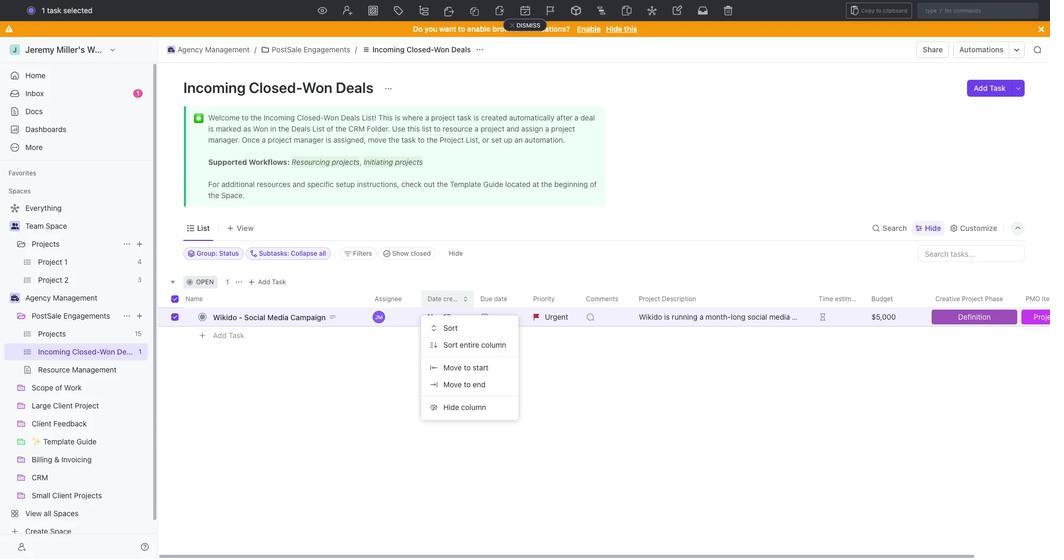 Task type: locate. For each thing, give the bounding box(es) containing it.
0 vertical spatial agency management link
[[164, 43, 252, 56]]

hide right search
[[925, 223, 941, 232]]

1 horizontal spatial incoming
[[373, 45, 405, 54]]

selected
[[63, 6, 93, 15]]

0 vertical spatial engagements
[[304, 45, 350, 54]]

0 vertical spatial postsale engagements
[[272, 45, 350, 54]]

column
[[481, 340, 506, 349], [461, 403, 486, 412]]

team space
[[25, 222, 67, 230]]

1 horizontal spatial 1
[[136, 89, 140, 97]]

column inside hide column button
[[461, 403, 486, 412]]

agency management
[[178, 45, 250, 54], [25, 293, 97, 302]]

2 vertical spatial add
[[213, 331, 227, 340]]

1 move from the top
[[444, 363, 462, 372]]

notifications?
[[523, 24, 570, 33]]

0 horizontal spatial agency management link
[[25, 290, 146, 307]]

to for start
[[464, 363, 471, 372]]

hide column button
[[426, 399, 514, 416]]

campaign
[[291, 313, 326, 322]]

engagements inside sidebar navigation
[[63, 311, 110, 320]]

column down "move to end" button
[[461, 403, 486, 412]]

2 horizontal spatial add task
[[974, 84, 1006, 93]]

postsale engagements link
[[259, 43, 353, 56], [32, 308, 118, 325]]

automations button
[[954, 42, 1009, 58]]

column inside sort entire column button
[[481, 340, 506, 349]]

1 vertical spatial move
[[444, 380, 462, 389]]

1 vertical spatial 1
[[136, 89, 140, 97]]

move to end
[[444, 380, 486, 389]]

add up wikido - social media campaign
[[258, 278, 270, 286]]

2 / from the left
[[355, 45, 357, 54]]

business time image
[[168, 47, 175, 52], [11, 295, 19, 301]]

sort entire column button
[[426, 337, 514, 354]]

task down -
[[229, 331, 244, 340]]

incoming closed-won deals
[[373, 45, 471, 54], [183, 79, 377, 96]]

upgrade link
[[906, 3, 956, 18]]

home
[[25, 71, 46, 80]]

1 vertical spatial management
[[53, 293, 97, 302]]

1 horizontal spatial agency
[[178, 45, 203, 54]]

docs link
[[4, 103, 148, 120]]

favorites button
[[4, 167, 41, 180]]

projects link
[[32, 236, 118, 253]]

postsale
[[272, 45, 302, 54], [32, 311, 61, 320]]

move down move to start
[[444, 380, 462, 389]]

1 vertical spatial column
[[461, 403, 486, 412]]

0 vertical spatial won
[[434, 45, 450, 54]]

0 horizontal spatial agency
[[25, 293, 51, 302]]

0 horizontal spatial postsale
[[32, 311, 61, 320]]

task
[[47, 6, 61, 15]]

hide down move to end
[[444, 403, 459, 412]]

sort
[[444, 324, 458, 333], [444, 340, 458, 349]]

0 vertical spatial to
[[458, 24, 465, 33]]

1 inside sidebar navigation
[[136, 89, 140, 97]]

closed-
[[407, 45, 434, 54], [249, 79, 302, 96]]

0 vertical spatial task
[[990, 84, 1006, 93]]

1 vertical spatial to
[[464, 363, 471, 372]]

search button
[[869, 221, 910, 236]]

user group image
[[11, 223, 19, 229]]

add task down wikido
[[213, 331, 244, 340]]

0 horizontal spatial postsale engagements
[[32, 311, 110, 320]]

date
[[428, 295, 442, 303]]

task down automations button
[[990, 84, 1006, 93]]

0 vertical spatial business time image
[[168, 47, 175, 52]]

sort button
[[426, 320, 514, 337]]

want
[[439, 24, 456, 33]]

add down automations button
[[974, 84, 988, 93]]

incoming
[[373, 45, 405, 54], [183, 79, 246, 96]]

hide
[[606, 24, 622, 33], [925, 223, 941, 232], [449, 250, 463, 257], [444, 403, 459, 412]]

inbox
[[25, 89, 44, 98]]

share
[[923, 45, 943, 54]]

to
[[458, 24, 465, 33], [464, 363, 471, 372], [464, 380, 471, 389]]

0 vertical spatial management
[[205, 45, 250, 54]]

0 vertical spatial 1
[[42, 6, 45, 15]]

0 horizontal spatial management
[[53, 293, 97, 302]]

1 vertical spatial business time image
[[11, 295, 19, 301]]

Search tasks... text field
[[919, 246, 1025, 262]]

0 vertical spatial closed-
[[407, 45, 434, 54]]

1
[[42, 6, 45, 15], [136, 89, 140, 97], [226, 278, 229, 286]]

1 sort from the top
[[444, 324, 458, 333]]

0 vertical spatial postsale
[[272, 45, 302, 54]]

media
[[267, 313, 289, 322]]

task
[[990, 84, 1006, 93], [272, 278, 286, 286], [229, 331, 244, 340]]

0 horizontal spatial task
[[229, 331, 244, 340]]

add task button down automations button
[[968, 80, 1012, 97]]

2 vertical spatial add task
[[213, 331, 244, 340]]

0 horizontal spatial /
[[254, 45, 257, 54]]

0 vertical spatial column
[[481, 340, 506, 349]]

0 vertical spatial move
[[444, 363, 462, 372]]

1 horizontal spatial engagements
[[304, 45, 350, 54]]

wikido - social media campaign link
[[210, 310, 366, 325]]

0 horizontal spatial agency management
[[25, 293, 97, 302]]

0 horizontal spatial add task
[[213, 331, 244, 340]]

list
[[197, 223, 210, 232]]

2 move from the top
[[444, 380, 462, 389]]

0 horizontal spatial postsale engagements link
[[32, 308, 118, 325]]

add task button
[[968, 80, 1012, 97], [245, 276, 290, 289], [208, 329, 249, 342]]

1 vertical spatial postsale
[[32, 311, 61, 320]]

hide column
[[444, 403, 486, 412]]

task up 'media'
[[272, 278, 286, 286]]

move up move to end
[[444, 363, 462, 372]]

agency
[[178, 45, 203, 54], [25, 293, 51, 302]]

add down wikido
[[213, 331, 227, 340]]

1 vertical spatial agency management link
[[25, 290, 146, 307]]

add
[[974, 84, 988, 93], [258, 278, 270, 286], [213, 331, 227, 340]]

enable
[[467, 24, 491, 33]]

2 vertical spatial to
[[464, 380, 471, 389]]

tree
[[4, 200, 148, 540]]

dashboards link
[[4, 121, 148, 138]]

add task down automations button
[[974, 84, 1006, 93]]

add task button down wikido
[[208, 329, 249, 342]]

0 vertical spatial deals
[[452, 45, 471, 54]]

management
[[205, 45, 250, 54], [53, 293, 97, 302]]

add task button up wikido - social media campaign
[[245, 276, 290, 289]]

1 horizontal spatial closed-
[[407, 45, 434, 54]]

sort entire column
[[444, 340, 506, 349]]

add task up wikido - social media campaign
[[258, 278, 286, 286]]

0 horizontal spatial closed-
[[249, 79, 302, 96]]

to right want
[[458, 24, 465, 33]]

1 horizontal spatial add
[[258, 278, 270, 286]]

move to start button
[[426, 359, 514, 376]]

⌘k
[[645, 6, 656, 15]]

incoming closed-won deals link
[[359, 43, 474, 56]]

1 horizontal spatial business time image
[[168, 47, 175, 52]]

agency management inside tree
[[25, 293, 97, 302]]

1 vertical spatial incoming closed-won deals
[[183, 79, 377, 96]]

1 horizontal spatial agency management
[[178, 45, 250, 54]]

1 vertical spatial incoming
[[183, 79, 246, 96]]

agency management link
[[164, 43, 252, 56], [25, 290, 146, 307]]

1 vertical spatial closed-
[[249, 79, 302, 96]]

1 horizontal spatial deals
[[452, 45, 471, 54]]

hide up created
[[449, 250, 463, 257]]

1 vertical spatial task
[[272, 278, 286, 286]]

2 vertical spatial add task button
[[208, 329, 249, 342]]

$5,000 button
[[865, 308, 929, 327]]

type '/' for commands field
[[918, 3, 1039, 19]]

/
[[254, 45, 257, 54], [355, 45, 357, 54]]

docs
[[25, 107, 43, 116]]

1 horizontal spatial add task
[[258, 278, 286, 286]]

column right entire at the left bottom
[[481, 340, 506, 349]]

social
[[244, 313, 265, 322]]

tree containing team space
[[4, 200, 148, 540]]

hide inside dropdown button
[[925, 223, 941, 232]]

sort left entire at the left bottom
[[444, 340, 458, 349]]

0 horizontal spatial engagements
[[63, 311, 110, 320]]

favorites
[[8, 169, 36, 177]]

deals
[[452, 45, 471, 54], [336, 79, 374, 96]]

new button
[[960, 2, 997, 19]]

0 horizontal spatial business time image
[[11, 295, 19, 301]]

2 horizontal spatial add
[[974, 84, 988, 93]]

customize
[[960, 223, 998, 232]]

team space link
[[25, 218, 146, 235]]

1 vertical spatial add task
[[258, 278, 286, 286]]

0 vertical spatial sort
[[444, 324, 458, 333]]

won
[[434, 45, 450, 54], [302, 79, 333, 96]]

to left start
[[464, 363, 471, 372]]

0 horizontal spatial incoming
[[183, 79, 246, 96]]

open
[[196, 278, 214, 286]]

2 horizontal spatial 1
[[226, 278, 229, 286]]

engagements
[[304, 45, 350, 54], [63, 311, 110, 320]]

1 vertical spatial postsale engagements
[[32, 311, 110, 320]]

1 vertical spatial engagements
[[63, 311, 110, 320]]

share button
[[917, 41, 950, 58]]

2 sort from the top
[[444, 340, 458, 349]]

sort up sort entire column button
[[444, 324, 458, 333]]

1 horizontal spatial postsale engagements link
[[259, 43, 353, 56]]

1 vertical spatial sort
[[444, 340, 458, 349]]

1 vertical spatial deals
[[336, 79, 374, 96]]

entire
[[460, 340, 479, 349]]

1 vertical spatial agency management
[[25, 293, 97, 302]]

search...
[[517, 6, 547, 15]]

sort for sort entire column
[[444, 340, 458, 349]]

postsale engagements
[[272, 45, 350, 54], [32, 311, 110, 320]]

add task
[[974, 84, 1006, 93], [258, 278, 286, 286], [213, 331, 244, 340]]

to left end
[[464, 380, 471, 389]]

1 vertical spatial agency
[[25, 293, 51, 302]]

list link
[[195, 221, 210, 236]]

do you want to enable browser notifications? enable hide this
[[413, 24, 637, 33]]

move
[[444, 363, 462, 372], [444, 380, 462, 389]]

move to start
[[444, 363, 489, 372]]

0 horizontal spatial won
[[302, 79, 333, 96]]

0 vertical spatial add task
[[974, 84, 1006, 93]]

1 horizontal spatial /
[[355, 45, 357, 54]]

move for move to start
[[444, 363, 462, 372]]



Task type: describe. For each thing, give the bounding box(es) containing it.
dashboards
[[25, 125, 66, 134]]

postsale engagements inside sidebar navigation
[[32, 311, 110, 320]]

1 horizontal spatial agency management link
[[164, 43, 252, 56]]

to for end
[[464, 380, 471, 389]]

1 vertical spatial add
[[258, 278, 270, 286]]

2 vertical spatial 1
[[226, 278, 229, 286]]

0 vertical spatial agency
[[178, 45, 203, 54]]

1 vertical spatial won
[[302, 79, 333, 96]]

upgrade
[[921, 6, 951, 15]]

tree inside sidebar navigation
[[4, 200, 148, 540]]

1 horizontal spatial postsale
[[272, 45, 302, 54]]

dismiss
[[517, 22, 541, 28]]

space
[[46, 222, 67, 230]]

move to end button
[[426, 376, 514, 393]]

team
[[25, 222, 44, 230]]

search
[[883, 223, 907, 232]]

0 vertical spatial add
[[974, 84, 988, 93]]

-
[[239, 313, 242, 322]]

spaces
[[8, 187, 31, 195]]

hide left this
[[606, 24, 622, 33]]

0 vertical spatial incoming
[[373, 45, 405, 54]]

sidebar navigation
[[0, 37, 158, 559]]

postsale inside tree
[[32, 311, 61, 320]]

this
[[624, 24, 637, 33]]

add task for add task button to the top
[[974, 84, 1006, 93]]

end
[[473, 380, 486, 389]]

0 vertical spatial agency management
[[178, 45, 250, 54]]

1 horizontal spatial postsale engagements
[[272, 45, 350, 54]]

move for move to end
[[444, 380, 462, 389]]

enable
[[577, 24, 601, 33]]

new
[[975, 6, 991, 15]]

customize button
[[947, 221, 1001, 236]]

0 horizontal spatial add
[[213, 331, 227, 340]]

date created
[[428, 295, 466, 303]]

created
[[443, 295, 466, 303]]

hide button
[[445, 247, 467, 260]]

browser
[[493, 24, 521, 33]]

date created button
[[421, 291, 474, 308]]

start
[[473, 363, 489, 372]]

$5,000
[[872, 312, 896, 321]]

hide inside button
[[449, 250, 463, 257]]

add task for the bottom add task button
[[213, 331, 244, 340]]

you
[[425, 24, 437, 33]]

agency inside sidebar navigation
[[25, 293, 51, 302]]

1 horizontal spatial task
[[272, 278, 286, 286]]

hide button
[[913, 221, 945, 236]]

projects
[[32, 239, 60, 248]]

0 horizontal spatial deals
[[336, 79, 374, 96]]

1 vertical spatial postsale engagements link
[[32, 308, 118, 325]]

0 vertical spatial add task button
[[968, 80, 1012, 97]]

1 horizontal spatial won
[[434, 45, 450, 54]]

2 vertical spatial task
[[229, 331, 244, 340]]

1 vertical spatial add task button
[[245, 276, 290, 289]]

sort for sort
[[444, 324, 458, 333]]

0 horizontal spatial 1
[[42, 6, 45, 15]]

management inside tree
[[53, 293, 97, 302]]

0 vertical spatial postsale engagements link
[[259, 43, 353, 56]]

automations
[[960, 45, 1004, 54]]

1 horizontal spatial management
[[205, 45, 250, 54]]

1 / from the left
[[254, 45, 257, 54]]

wikido - social media campaign
[[213, 313, 326, 322]]

hide inside button
[[444, 403, 459, 412]]

2 horizontal spatial task
[[990, 84, 1006, 93]]

wikido
[[213, 313, 237, 322]]

1 task selected
[[42, 6, 93, 15]]

home link
[[4, 67, 148, 84]]

do
[[413, 24, 423, 33]]

0 vertical spatial incoming closed-won deals
[[373, 45, 471, 54]]



Task type: vqa. For each thing, say whether or not it's contained in the screenshot.
the browser
yes



